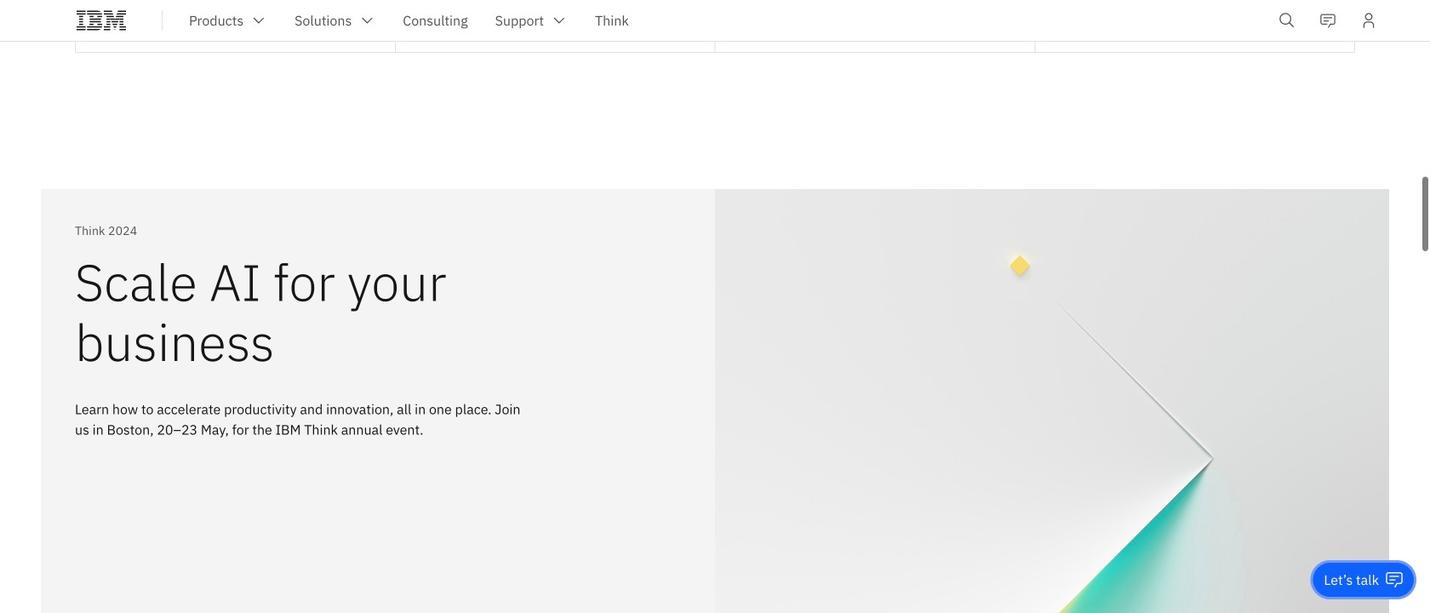 Task type: describe. For each thing, give the bounding box(es) containing it.
let's talk element
[[1324, 571, 1379, 589]]



